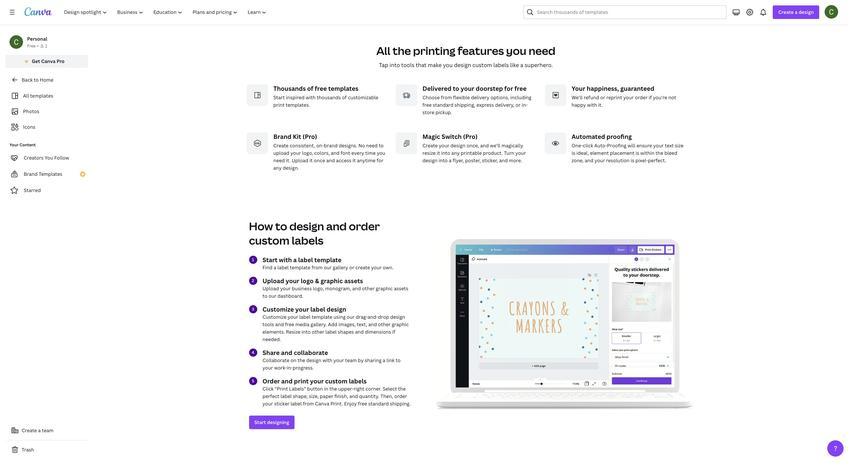 Task type: describe. For each thing, give the bounding box(es) containing it.
customize your label design customize your label template using our drag-and-drop design tools and free media gallery. add images, text, and other graphic elements. resize into other label shapes and dimensions if needed.
[[263, 306, 409, 343]]

store
[[423, 109, 435, 116]]

bleed
[[665, 150, 678, 156]]

label up "gallery."
[[311, 306, 325, 314]]

or inside delivered to your doorstep for free choose from flexible delivery options, including free standard shipping, express delivery, or in- store pickup.
[[516, 102, 521, 108]]

right
[[354, 386, 365, 392]]

resolution
[[607, 157, 630, 164]]

into inside customize your label design customize your label template using our drag-and-drop design tools and free media gallery. add images, text, and other graphic elements. resize into other label shapes and dimensions if needed.
[[302, 329, 311, 335]]

get canva pro
[[32, 58, 65, 64]]

you're
[[654, 94, 668, 101]]

using
[[334, 314, 346, 321]]

colors,
[[315, 150, 330, 156]]

with inside thousands of free templates start inspired with thousands of customizable print templates.
[[306, 94, 316, 101]]

tap
[[379, 61, 389, 69]]

printing
[[414, 43, 456, 58]]

every
[[352, 150, 365, 156]]

to inside how to design and order custom labels
[[276, 219, 287, 234]]

get canva pro button
[[5, 55, 88, 68]]

pixel-
[[636, 157, 649, 164]]

or inside start with a label template find a label template from our gallery or create your own.
[[350, 265, 355, 271]]

other inside upload your logo & graphic assets upload your business logo, monogram, and other graphic assets to our dashboard.
[[362, 286, 375, 292]]

with inside your happiness, guaranteed we'll refund or reprint your order if you're not happy with it.
[[588, 102, 598, 108]]

gallery
[[333, 265, 349, 271]]

start for with
[[263, 256, 278, 264]]

1 horizontal spatial assets
[[394, 286, 409, 292]]

and inside how to design and order custom labels
[[327, 219, 347, 234]]

monogram,
[[325, 286, 351, 292]]

canva inside button
[[41, 58, 56, 64]]

button
[[308, 386, 323, 392]]

design inside the share and collaborate collaborate on the design with your team by sharing a link to your work-in-progress.
[[307, 358, 322, 364]]

your inside the brand kit (pro) create consistent, on-brand designs. no need to upload your logo, colors, and font every time you need it. upload it once and access it anytime for any design.
[[291, 150, 301, 156]]

delivered to your doorstep for free image
[[396, 84, 418, 106]]

the inside automated proofing one-click auto-proofing will ensure your text size is ideal, element placement is within the bleed zone, and your resolution is pixel-perfect.
[[656, 150, 664, 156]]

brand for kit
[[274, 133, 292, 141]]

order and print your custom labels click "print labels" button in the upper-right corner.  select the perfect label shape, size, paper finish, and quantity. then, order your sticker label from canva print. enjoy free standard shipping.
[[263, 378, 411, 407]]

free up including
[[515, 84, 527, 93]]

custom inside all the printing features you need tap into tools that make you design custom labels like a superhero.
[[473, 61, 493, 69]]

"print
[[275, 386, 288, 392]]

gallery.
[[311, 322, 327, 328]]

delivered
[[423, 84, 452, 93]]

1 horizontal spatial is
[[631, 157, 635, 164]]

for inside the brand kit (pro) create consistent, on-brand designs. no need to upload your logo, colors, and font every time you need it. upload it once and access it anytime for any design.
[[377, 157, 384, 164]]

1
[[45, 43, 47, 49]]

thousands of free templates start inspired with thousands of customizable print templates.
[[274, 84, 379, 108]]

1 vertical spatial template
[[290, 265, 311, 271]]

thousands
[[274, 84, 306, 93]]

it. inside the brand kit (pro) create consistent, on-brand designs. no need to upload your logo, colors, and font every time you need it. upload it once and access it anytime for any design.
[[286, 157, 291, 164]]

switch
[[442, 133, 462, 141]]

the right in
[[330, 386, 337, 392]]

brand kit (pro) create consistent, on-brand designs. no need to upload your logo, colors, and font every time you need it. upload it once and access it anytime for any design.
[[274, 133, 386, 171]]

create inside the brand kit (pro) create consistent, on-brand designs. no need to upload your logo, colors, and font every time you need it. upload it once and access it anytime for any design.
[[274, 142, 289, 149]]

team inside the share and collaborate collaborate on the design with your team by sharing a link to your work-in-progress.
[[345, 358, 357, 364]]

templates.
[[286, 102, 310, 108]]

from inside delivered to your doorstep for free choose from flexible delivery options, including free standard shipping, express delivery, or in- store pickup.
[[441, 94, 452, 101]]

1 horizontal spatial of
[[342, 94, 347, 101]]

labels inside how to design and order custom labels
[[292, 233, 324, 248]]

0 horizontal spatial it
[[310, 157, 313, 164]]

our inside upload your logo & graphic assets upload your business logo, monogram, and other graphic assets to our dashboard.
[[269, 293, 277, 300]]

starred link
[[5, 184, 88, 197]]

in- inside the share and collaborate collaborate on the design with your team by sharing a link to your work-in-progress.
[[287, 365, 293, 371]]

more.
[[509, 157, 523, 164]]

to inside the share and collaborate collaborate on the design with your team by sharing a link to your work-in-progress.
[[396, 358, 401, 364]]

to inside the brand kit (pro) create consistent, on-brand designs. no need to upload your logo, colors, and font every time you need it. upload it once and access it anytime for any design.
[[379, 142, 384, 149]]

1 horizontal spatial need
[[367, 142, 378, 149]]

it inside magic switch (pro) create your design once, and we'll magically resize it into any printable product. turn your design into a flyer, poster, sticker, and more.
[[437, 150, 441, 156]]

magically
[[502, 142, 524, 149]]

start designing link
[[249, 416, 295, 430]]

that
[[416, 61, 427, 69]]

design inside how to design and order custom labels
[[290, 219, 324, 234]]

dimensions
[[365, 329, 391, 335]]

click
[[583, 142, 594, 149]]

0 horizontal spatial of
[[308, 84, 314, 93]]

&
[[315, 277, 319, 285]]

photos
[[23, 108, 39, 115]]

logo
[[301, 277, 314, 285]]

start designing
[[255, 420, 289, 426]]

features
[[458, 43, 504, 58]]

custom inside how to design and order custom labels
[[249, 233, 290, 248]]

your for content
[[10, 142, 19, 148]]

starred
[[24, 187, 41, 194]]

get
[[32, 58, 40, 64]]

guaranteed
[[621, 84, 655, 93]]

order inside your happiness, guaranteed we'll refund or reprint your order if you're not happy with it.
[[636, 94, 648, 101]]

business
[[292, 286, 312, 292]]

from inside order and print your custom labels click "print labels" button in the upper-right corner.  select the perfect label shape, size, paper finish, and quantity. then, order your sticker label from canva print. enjoy free standard shipping.
[[303, 401, 314, 407]]

need inside all the printing features you need tap into tools that make you design custom labels like a superhero.
[[529, 43, 556, 58]]

label right find at the left bottom
[[278, 265, 289, 271]]

home
[[40, 77, 53, 83]]

if inside your happiness, guaranteed we'll refund or reprint your order if you're not happy with it.
[[649, 94, 652, 101]]

labels"
[[289, 386, 306, 392]]

perfect
[[263, 394, 280, 400]]

label up sticker
[[281, 394, 292, 400]]

a inside all the printing features you need tap into tools that make you design custom labels like a superhero.
[[521, 61, 524, 69]]

0 horizontal spatial templates
[[30, 93, 53, 99]]

designs.
[[339, 142, 358, 149]]

time
[[366, 150, 376, 156]]

label up 'media'
[[300, 314, 311, 321]]

shipping,
[[455, 102, 476, 108]]

make
[[428, 61, 442, 69]]

flexible
[[454, 94, 470, 101]]

from inside start with a label template find a label template from our gallery or create your own.
[[312, 265, 323, 271]]

placement
[[611, 150, 635, 156]]

0 horizontal spatial is
[[572, 150, 576, 156]]

any inside magic switch (pro) create your design once, and we'll magically resize it into any printable product. turn your design into a flyer, poster, sticker, and more.
[[452, 150, 460, 156]]

refund
[[584, 94, 600, 101]]

brand templates
[[24, 171, 62, 177]]

access
[[336, 157, 352, 164]]

add
[[328, 322, 338, 328]]

tools inside all the printing features you need tap into tools that make you design custom labels like a superhero.
[[402, 61, 415, 69]]

automated
[[572, 133, 606, 141]]

once
[[314, 157, 325, 164]]

brand templates link
[[5, 168, 88, 181]]

create inside button
[[22, 428, 37, 434]]

drag-
[[356, 314, 368, 321]]

your inside start with a label template find a label template from our gallery or create your own.
[[372, 265, 382, 271]]

proofing
[[607, 133, 632, 141]]

or inside your happiness, guaranteed we'll refund or reprint your order if you're not happy with it.
[[601, 94, 606, 101]]

link
[[387, 358, 395, 364]]

into right resize
[[442, 150, 451, 156]]

shipping.
[[390, 401, 411, 407]]

free inside thousands of free templates start inspired with thousands of customizable print templates.
[[315, 84, 327, 93]]

all the printing features you need tap into tools that make you design custom labels like a superhero.
[[377, 43, 556, 69]]

0 vertical spatial template
[[315, 256, 342, 264]]

(pro) for magic switch (pro)
[[464, 133, 478, 141]]

your inside your happiness, guaranteed we'll refund or reprint your order if you're not happy with it.
[[624, 94, 634, 101]]

templates
[[39, 171, 62, 177]]

thousands of free templates image
[[246, 84, 268, 106]]

your inside delivered to your doorstep for free choose from flexible delivery options, including free standard shipping, express delivery, or in- store pickup.
[[461, 84, 475, 93]]

resize
[[286, 329, 301, 335]]

order inside how to design and order custom labels
[[349, 219, 380, 234]]

2 horizontal spatial you
[[507, 43, 527, 58]]

reprint
[[607, 94, 623, 101]]

to inside back to home link
[[34, 77, 39, 83]]

if inside customize your label design customize your label template using our drag-and-drop design tools and free media gallery. add images, text, and other graphic elements. resize into other label shapes and dimensions if needed.
[[393, 329, 396, 335]]

and inside automated proofing one-click auto-proofing will ensure your text size is ideal, element placement is within the bleed zone, and your resolution is pixel-perfect.
[[585, 157, 594, 164]]

poster,
[[466, 157, 481, 164]]

your happiness, guaranteed we'll refund or reprint your order if you're not happy with it.
[[572, 84, 677, 108]]

back
[[22, 77, 33, 83]]

text,
[[357, 322, 367, 328]]

ideal,
[[577, 150, 590, 156]]

0 vertical spatial graphic
[[321, 277, 343, 285]]

1 horizontal spatial you
[[443, 61, 453, 69]]

custom inside order and print your custom labels click "print labels" button in the upper-right corner.  select the perfect label shape, size, paper finish, and quantity. then, order your sticker label from canva print. enjoy free standard shipping.
[[325, 378, 348, 386]]

upper-
[[339, 386, 354, 392]]

zone,
[[572, 157, 584, 164]]

2 vertical spatial upload
[[263, 286, 279, 292]]

create a design button
[[774, 5, 820, 19]]

create a design
[[779, 9, 815, 15]]

brand
[[324, 142, 338, 149]]

2 vertical spatial need
[[274, 157, 285, 164]]

work-
[[274, 365, 287, 371]]

create inside dropdown button
[[779, 9, 795, 15]]

order
[[263, 378, 280, 386]]

logo, inside the brand kit (pro) create consistent, on-brand designs. no need to upload your logo, colors, and font every time you need it. upload it once and access it anytime for any design.
[[302, 150, 313, 156]]

brand kit (pro) image
[[246, 133, 268, 154]]

start inside thousands of free templates start inspired with thousands of customizable print templates.
[[274, 94, 285, 101]]

sticker
[[274, 401, 290, 407]]

print inside thousands of free templates start inspired with thousands of customizable print templates.
[[274, 102, 285, 108]]

dashboard.
[[278, 293, 304, 300]]

delivery,
[[496, 102, 515, 108]]

with inside the share and collaborate collaborate on the design with your team by sharing a link to your work-in-progress.
[[323, 358, 333, 364]]

enjoy
[[344, 401, 357, 407]]



Task type: locate. For each thing, give the bounding box(es) containing it.
0 vertical spatial logo,
[[302, 150, 313, 156]]

0 horizontal spatial team
[[42, 428, 54, 434]]

templates
[[329, 84, 359, 93], [30, 93, 53, 99]]

0 vertical spatial from
[[441, 94, 452, 101]]

or down including
[[516, 102, 521, 108]]

it left once
[[310, 157, 313, 164]]

1 horizontal spatial tools
[[402, 61, 415, 69]]

with down 'refund'
[[588, 102, 598, 108]]

not
[[669, 94, 677, 101]]

for
[[505, 84, 514, 93], [377, 157, 384, 164]]

0 horizontal spatial all
[[23, 93, 29, 99]]

happy
[[572, 102, 587, 108]]

magic switch (pro) image
[[396, 133, 418, 154]]

upload down find at the left bottom
[[263, 277, 284, 285]]

from up &
[[312, 265, 323, 271]]

and
[[481, 142, 489, 149], [331, 150, 340, 156], [327, 157, 335, 164], [500, 157, 508, 164], [585, 157, 594, 164], [327, 219, 347, 234], [353, 286, 361, 292], [275, 322, 284, 328], [369, 322, 377, 328], [355, 329, 364, 335], [281, 349, 293, 357], [282, 378, 293, 386], [350, 394, 358, 400]]

magic switch (pro) create your design once, and we'll magically resize it into any printable product. turn your design into a flyer, poster, sticker, and more.
[[423, 133, 526, 164]]

2 horizontal spatial other
[[378, 322, 391, 328]]

labels inside all the printing features you need tap into tools that make you design custom labels like a superhero.
[[494, 61, 509, 69]]

free up resize
[[285, 322, 294, 328]]

tools left the that
[[402, 61, 415, 69]]

1 vertical spatial of
[[342, 94, 347, 101]]

canva down paper
[[315, 401, 330, 407]]

Search search field
[[538, 6, 723, 19]]

0 horizontal spatial your
[[10, 142, 19, 148]]

0 vertical spatial our
[[324, 265, 332, 271]]

0 vertical spatial your
[[572, 84, 586, 93]]

into
[[390, 61, 400, 69], [442, 150, 451, 156], [439, 157, 448, 164], [302, 329, 311, 335]]

within
[[641, 150, 655, 156]]

if left you're
[[649, 94, 652, 101]]

images,
[[339, 322, 356, 328]]

into right tap at the top left
[[390, 61, 400, 69]]

free
[[315, 84, 327, 93], [515, 84, 527, 93], [423, 102, 432, 108], [285, 322, 294, 328], [358, 401, 367, 407]]

into down 'media'
[[302, 329, 311, 335]]

any
[[452, 150, 460, 156], [274, 165, 282, 171]]

to right how
[[276, 219, 287, 234]]

text
[[666, 142, 674, 149]]

2 vertical spatial start
[[255, 420, 266, 426]]

it right resize
[[437, 150, 441, 156]]

upload up the dashboard.
[[263, 286, 279, 292]]

own.
[[383, 265, 394, 271]]

media
[[296, 322, 310, 328]]

2 horizontal spatial our
[[347, 314, 355, 321]]

upload up design.
[[292, 157, 309, 164]]

your inside your happiness, guaranteed we'll refund or reprint your order if you're not happy with it.
[[572, 84, 586, 93]]

including
[[511, 94, 532, 101]]

top level navigation element
[[60, 5, 273, 19]]

1 horizontal spatial if
[[649, 94, 652, 101]]

(pro) for brand kit (pro)
[[303, 133, 317, 141]]

you inside the brand kit (pro) create consistent, on-brand designs. no need to upload your logo, colors, and font every time you need it. upload it once and access it anytime for any design.
[[377, 150, 386, 156]]

you right time
[[377, 150, 386, 156]]

how
[[249, 219, 273, 234]]

0 vertical spatial tools
[[402, 61, 415, 69]]

1 horizontal spatial your
[[572, 84, 586, 93]]

in-
[[522, 102, 528, 108], [287, 365, 293, 371]]

•
[[37, 43, 39, 49]]

the inside all the printing features you need tap into tools that make you design custom labels like a superhero.
[[393, 43, 411, 58]]

creators you follow
[[24, 155, 69, 161]]

once,
[[467, 142, 480, 149]]

to right link
[[396, 358, 401, 364]]

like
[[511, 61, 520, 69]]

1 vertical spatial canva
[[315, 401, 330, 407]]

0 vertical spatial brand
[[274, 133, 292, 141]]

to inside upload your logo & graphic assets upload your business logo, monogram, and other graphic assets to our dashboard.
[[263, 293, 268, 300]]

1 horizontal spatial canva
[[315, 401, 330, 407]]

0 vertical spatial it.
[[599, 102, 603, 108]]

create a team
[[22, 428, 54, 434]]

is down the 'one-' at the right of the page
[[572, 150, 576, 156]]

icons
[[23, 124, 35, 130]]

express
[[477, 102, 494, 108]]

team
[[345, 358, 357, 364], [42, 428, 54, 434]]

paper
[[320, 394, 334, 400]]

all for the
[[377, 43, 391, 58]]

team inside button
[[42, 428, 54, 434]]

1 vertical spatial print
[[294, 378, 309, 386]]

it. up design.
[[286, 157, 291, 164]]

by
[[358, 358, 364, 364]]

a inside the share and collaborate collaborate on the design with your team by sharing a link to your work-in-progress.
[[383, 358, 386, 364]]

2 vertical spatial other
[[312, 329, 325, 335]]

other down drop
[[378, 322, 391, 328]]

1 horizontal spatial or
[[516, 102, 521, 108]]

any up flyer,
[[452, 150, 460, 156]]

(pro) up once,
[[464, 133, 478, 141]]

print inside order and print your custom labels click "print labels" button in the upper-right corner.  select the perfect label shape, size, paper finish, and quantity. then, order your sticker label from canva print. enjoy free standard shipping.
[[294, 378, 309, 386]]

1 horizontal spatial our
[[324, 265, 332, 271]]

your content
[[10, 142, 36, 148]]

1 vertical spatial tools
[[263, 322, 274, 328]]

1 vertical spatial custom
[[249, 233, 290, 248]]

brand left kit
[[274, 133, 292, 141]]

happiness,
[[587, 84, 620, 93]]

1 vertical spatial all
[[23, 93, 29, 99]]

creators
[[24, 155, 44, 161]]

from down size,
[[303, 401, 314, 407]]

1 customize from the top
[[263, 306, 294, 314]]

template up gallery
[[315, 256, 342, 264]]

1 horizontal spatial team
[[345, 358, 357, 364]]

design inside dropdown button
[[799, 9, 815, 15]]

(pro) up consistent,
[[303, 133, 317, 141]]

0 horizontal spatial order
[[349, 219, 380, 234]]

graphic inside customize your label design customize your label template using our drag-and-drop design tools and free media gallery. add images, text, and other graphic elements. resize into other label shapes and dimensions if needed.
[[392, 322, 409, 328]]

the left printing at the top of page
[[393, 43, 411, 58]]

how to design and order custom labels
[[249, 219, 380, 248]]

to left the dashboard.
[[263, 293, 268, 300]]

of right the thousands
[[342, 94, 347, 101]]

your up we'll at the right
[[572, 84, 586, 93]]

1 horizontal spatial custom
[[325, 378, 348, 386]]

finish,
[[335, 394, 349, 400]]

with up business
[[279, 256, 292, 264]]

1 horizontal spatial brand
[[274, 133, 292, 141]]

0 vertical spatial if
[[649, 94, 652, 101]]

other down "gallery."
[[312, 329, 325, 335]]

1 vertical spatial other
[[378, 322, 391, 328]]

the right select
[[399, 386, 406, 392]]

and inside the share and collaborate collaborate on the design with your team by sharing a link to your work-in-progress.
[[281, 349, 293, 357]]

0 vertical spatial or
[[601, 94, 606, 101]]

into inside all the printing features you need tap into tools that make you design custom labels like a superhero.
[[390, 61, 400, 69]]

standard inside order and print your custom labels click "print labels" button in the upper-right corner.  select the perfect label shape, size, paper finish, and quantity. then, order your sticker label from canva print. enjoy free standard shipping.
[[369, 401, 389, 407]]

labels up start with a label template find a label template from our gallery or create your own.
[[292, 233, 324, 248]]

if right dimensions
[[393, 329, 396, 335]]

0 vertical spatial need
[[529, 43, 556, 58]]

or left create
[[350, 265, 355, 271]]

1 horizontal spatial it.
[[599, 102, 603, 108]]

canva left pro
[[41, 58, 56, 64]]

labels left like
[[494, 61, 509, 69]]

1 vertical spatial assets
[[394, 286, 409, 292]]

a inside dropdown button
[[796, 9, 798, 15]]

perfect.
[[649, 157, 667, 164]]

anytime
[[357, 157, 376, 164]]

0 vertical spatial all
[[377, 43, 391, 58]]

our left gallery
[[324, 265, 332, 271]]

printable
[[461, 150, 482, 156]]

back to home link
[[5, 73, 88, 87]]

label up logo at the left of page
[[299, 256, 313, 264]]

2 vertical spatial labels
[[349, 378, 367, 386]]

corner.
[[366, 386, 382, 392]]

all for templates
[[23, 93, 29, 99]]

brand
[[274, 133, 292, 141], [24, 171, 38, 177]]

1 horizontal spatial print
[[294, 378, 309, 386]]

progress.
[[293, 365, 314, 371]]

2 horizontal spatial need
[[529, 43, 556, 58]]

0 vertical spatial of
[[308, 84, 314, 93]]

font
[[341, 150, 351, 156]]

label down add
[[326, 329, 337, 335]]

in- inside delivered to your doorstep for free choose from flexible delivery options, including free standard shipping, express delivery, or in- store pickup.
[[522, 102, 528, 108]]

start for designing
[[255, 420, 266, 426]]

need up time
[[367, 142, 378, 149]]

tools inside customize your label design customize your label template using our drag-and-drop design tools and free media gallery. add images, text, and other graphic elements. resize into other label shapes and dimensions if needed.
[[263, 322, 274, 328]]

canva inside order and print your custom labels click "print labels" button in the upper-right corner.  select the perfect label shape, size, paper finish, and quantity. then, order your sticker label from canva print. enjoy free standard shipping.
[[315, 401, 330, 407]]

and-
[[368, 314, 378, 321]]

1 vertical spatial your
[[10, 142, 19, 148]]

labels inside order and print your custom labels click "print labels" button in the upper-right corner.  select the perfect label shape, size, paper finish, and quantity. then, order your sticker label from canva print. enjoy free standard shipping.
[[349, 378, 367, 386]]

designing
[[267, 420, 289, 426]]

our inside customize your label design customize your label template using our drag-and-drop design tools and free media gallery. add images, text, and other graphic elements. resize into other label shapes and dimensions if needed.
[[347, 314, 355, 321]]

1 vertical spatial or
[[516, 102, 521, 108]]

logo, inside upload your logo & graphic assets upload your business logo, monogram, and other graphic assets to our dashboard.
[[313, 286, 324, 292]]

0 vertical spatial order
[[636, 94, 648, 101]]

template up logo at the left of page
[[290, 265, 311, 271]]

1 horizontal spatial (pro)
[[464, 133, 478, 141]]

click
[[263, 386, 274, 392]]

1 horizontal spatial order
[[395, 394, 407, 400]]

0 horizontal spatial other
[[312, 329, 325, 335]]

the up perfect.
[[656, 150, 664, 156]]

christina overa image
[[826, 5, 839, 19]]

shapes
[[338, 329, 354, 335]]

with down collaborate
[[323, 358, 333, 364]]

2 vertical spatial custom
[[325, 378, 348, 386]]

logo, down consistent,
[[302, 150, 313, 156]]

0 horizontal spatial print
[[274, 102, 285, 108]]

the up progress.
[[298, 358, 305, 364]]

need up superhero. at the right top of page
[[529, 43, 556, 58]]

for up options,
[[505, 84, 514, 93]]

brand inside the brand kit (pro) create consistent, on-brand designs. no need to upload your logo, colors, and font every time you need it. upload it once and access it anytime for any design.
[[274, 133, 292, 141]]

automated proofing image
[[545, 133, 567, 154]]

None search field
[[524, 5, 728, 19]]

print
[[274, 102, 285, 108], [294, 378, 309, 386]]

with up templates.
[[306, 94, 316, 101]]

start up find at the left bottom
[[263, 256, 278, 264]]

you right make
[[443, 61, 453, 69]]

other down create
[[362, 286, 375, 292]]

start down the thousands
[[274, 94, 285, 101]]

design.
[[283, 165, 299, 171]]

0 vertical spatial other
[[362, 286, 375, 292]]

and inside upload your logo & graphic assets upload your business logo, monogram, and other graphic assets to our dashboard.
[[353, 286, 361, 292]]

in- down on
[[287, 365, 293, 371]]

1 horizontal spatial templates
[[329, 84, 359, 93]]

1 horizontal spatial any
[[452, 150, 460, 156]]

a inside magic switch (pro) create your design once, and we'll magically resize it into any printable product. turn your design into a flyer, poster, sticker, and more.
[[449, 157, 452, 164]]

0 vertical spatial you
[[507, 43, 527, 58]]

is up the "pixel-"
[[636, 150, 640, 156]]

order inside order and print your custom labels click "print labels" button in the upper-right corner.  select the perfect label shape, size, paper finish, and quantity. then, order your sticker label from canva print. enjoy free standard shipping.
[[395, 394, 407, 400]]

consistent,
[[290, 142, 315, 149]]

0 horizontal spatial need
[[274, 157, 285, 164]]

free down the quantity.
[[358, 401, 367, 407]]

templates inside thousands of free templates start inspired with thousands of customizable print templates.
[[329, 84, 359, 93]]

all down back
[[23, 93, 29, 99]]

team left by
[[345, 358, 357, 364]]

upload inside the brand kit (pro) create consistent, on-brand designs. no need to upload your logo, colors, and font every time you need it. upload it once and access it anytime for any design.
[[292, 157, 309, 164]]

0 vertical spatial labels
[[494, 61, 509, 69]]

free inside order and print your custom labels click "print labels" button in the upper-right corner.  select the perfect label shape, size, paper finish, and quantity. then, order your sticker label from canva print. enjoy free standard shipping.
[[358, 401, 367, 407]]

size
[[676, 142, 684, 149]]

(pro) inside magic switch (pro) create your design once, and we'll magically resize it into any printable product. turn your design into a flyer, poster, sticker, and more.
[[464, 133, 478, 141]]

1 vertical spatial if
[[393, 329, 396, 335]]

1 vertical spatial standard
[[369, 401, 389, 407]]

any inside the brand kit (pro) create consistent, on-brand designs. no need to upload your logo, colors, and font every time you need it. upload it once and access it anytime for any design.
[[274, 165, 282, 171]]

1 horizontal spatial it
[[353, 157, 356, 164]]

standard up pickup. in the top right of the page
[[433, 102, 454, 108]]

start inside "link"
[[255, 420, 266, 426]]

1 vertical spatial our
[[269, 293, 277, 300]]

from down the delivered
[[441, 94, 452, 101]]

start with a label template find a label template from our gallery or create your own.
[[263, 256, 394, 271]]

your happiness, guaranteed image
[[545, 84, 567, 106]]

template up "gallery."
[[312, 314, 333, 321]]

it. down 'refund'
[[599, 102, 603, 108]]

how to design and order custom labels image
[[437, 239, 694, 410]]

print left templates.
[[274, 102, 285, 108]]

label down shape,
[[291, 401, 302, 407]]

0 horizontal spatial it.
[[286, 157, 291, 164]]

0 vertical spatial for
[[505, 84, 514, 93]]

brand up starred in the left of the page
[[24, 171, 38, 177]]

from
[[441, 94, 452, 101], [312, 265, 323, 271], [303, 401, 314, 407]]

standard down the "then,"
[[369, 401, 389, 407]]

custom up the upper-
[[325, 378, 348, 386]]

2 horizontal spatial is
[[636, 150, 640, 156]]

0 vertical spatial standard
[[433, 102, 454, 108]]

(pro) inside the brand kit (pro) create consistent, on-brand designs. no need to upload your logo, colors, and font every time you need it. upload it once and access it anytime for any design.
[[303, 133, 317, 141]]

0 vertical spatial canva
[[41, 58, 56, 64]]

is left the "pixel-"
[[631, 157, 635, 164]]

0 horizontal spatial in-
[[287, 365, 293, 371]]

your for happiness,
[[572, 84, 586, 93]]

custom up find at the left bottom
[[249, 233, 290, 248]]

our inside start with a label template find a label template from our gallery or create your own.
[[324, 265, 332, 271]]

flyer,
[[453, 157, 464, 164]]

it. inside your happiness, guaranteed we'll refund or reprint your order if you're not happy with it.
[[599, 102, 603, 108]]

it down every
[[353, 157, 356, 164]]

free inside customize your label design customize your label template using our drag-and-drop design tools and free media gallery. add images, text, and other graphic elements. resize into other label shapes and dimensions if needed.
[[285, 322, 294, 328]]

free up store
[[423, 102, 432, 108]]

all inside all the printing features you need tap into tools that make you design custom labels like a superhero.
[[377, 43, 391, 58]]

1 vertical spatial upload
[[263, 277, 284, 285]]

0 horizontal spatial assets
[[345, 277, 363, 285]]

customize up elements.
[[263, 314, 287, 321]]

tools up elements.
[[263, 322, 274, 328]]

1 vertical spatial for
[[377, 157, 384, 164]]

for inside delivered to your doorstep for free choose from flexible delivery options, including free standard shipping, express delivery, or in- store pickup.
[[505, 84, 514, 93]]

create inside magic switch (pro) create your design once, and we'll magically resize it into any printable product. turn your design into a flyer, poster, sticker, and more.
[[423, 142, 438, 149]]

collaborate
[[263, 358, 290, 364]]

0 horizontal spatial brand
[[24, 171, 38, 177]]

standard inside delivered to your doorstep for free choose from flexible delivery options, including free standard shipping, express delivery, or in- store pickup.
[[433, 102, 454, 108]]

0 vertical spatial print
[[274, 102, 285, 108]]

0 horizontal spatial any
[[274, 165, 282, 171]]

no
[[359, 142, 365, 149]]

customize
[[263, 306, 294, 314], [263, 314, 287, 321]]

to right back
[[34, 77, 39, 83]]

(pro)
[[303, 133, 317, 141], [464, 133, 478, 141]]

for right anytime
[[377, 157, 384, 164]]

all up tap at the top left
[[377, 43, 391, 58]]

label
[[299, 256, 313, 264], [278, 265, 289, 271], [311, 306, 325, 314], [300, 314, 311, 321], [326, 329, 337, 335], [281, 394, 292, 400], [291, 401, 302, 407]]

1 (pro) from the left
[[303, 133, 317, 141]]

with
[[306, 94, 316, 101], [588, 102, 598, 108], [279, 256, 292, 264], [323, 358, 333, 364]]

1 vertical spatial you
[[443, 61, 453, 69]]

on
[[291, 358, 297, 364]]

1 horizontal spatial for
[[505, 84, 514, 93]]

labels up right
[[349, 378, 367, 386]]

2 horizontal spatial order
[[636, 94, 648, 101]]

1 vertical spatial graphic
[[376, 286, 393, 292]]

the inside the share and collaborate collaborate on the design with your team by sharing a link to your work-in-progress.
[[298, 358, 305, 364]]

upload
[[274, 150, 290, 156]]

a inside button
[[38, 428, 41, 434]]

template inside customize your label design customize your label template using our drag-and-drop design tools and free media gallery. add images, text, and other graphic elements. resize into other label shapes and dimensions if needed.
[[312, 314, 333, 321]]

share and collaborate collaborate on the design with your team by sharing a link to your work-in-progress.
[[263, 349, 401, 371]]

you
[[45, 155, 53, 161]]

or down happiness,
[[601, 94, 606, 101]]

options,
[[491, 94, 510, 101]]

1 vertical spatial team
[[42, 428, 54, 434]]

2 horizontal spatial it
[[437, 150, 441, 156]]

customizable
[[348, 94, 379, 101]]

start left designing
[[255, 420, 266, 426]]

pickup.
[[436, 109, 452, 116]]

1 horizontal spatial standard
[[433, 102, 454, 108]]

logo, down &
[[313, 286, 324, 292]]

design inside all the printing features you need tap into tools that make you design custom labels like a superhero.
[[454, 61, 472, 69]]

our left the dashboard.
[[269, 293, 277, 300]]

team up trash link
[[42, 428, 54, 434]]

2 (pro) from the left
[[464, 133, 478, 141]]

2 vertical spatial or
[[350, 265, 355, 271]]

magic
[[423, 133, 441, 141]]

0 horizontal spatial custom
[[249, 233, 290, 248]]

choose
[[423, 94, 440, 101]]

2 vertical spatial from
[[303, 401, 314, 407]]

superhero.
[[525, 61, 553, 69]]

brand for templates
[[24, 171, 38, 177]]

to up flexible
[[453, 84, 460, 93]]

2 vertical spatial order
[[395, 394, 407, 400]]

0 vertical spatial start
[[274, 94, 285, 101]]

0 horizontal spatial if
[[393, 329, 396, 335]]

your
[[572, 84, 586, 93], [10, 142, 19, 148]]

auto-
[[595, 142, 608, 149]]

templates up the thousands
[[329, 84, 359, 93]]

1 vertical spatial it.
[[286, 157, 291, 164]]

0 horizontal spatial standard
[[369, 401, 389, 407]]

start inside start with a label template find a label template from our gallery or create your own.
[[263, 256, 278, 264]]

of up templates.
[[308, 84, 314, 93]]

1 vertical spatial start
[[263, 256, 278, 264]]

your left content
[[10, 142, 19, 148]]

1 vertical spatial any
[[274, 165, 282, 171]]

follow
[[54, 155, 69, 161]]

1 horizontal spatial in-
[[522, 102, 528, 108]]

2 vertical spatial template
[[312, 314, 333, 321]]

customize down the dashboard.
[[263, 306, 294, 314]]

you up like
[[507, 43, 527, 58]]

turn
[[504, 150, 515, 156]]

our up images,
[[347, 314, 355, 321]]

resize
[[423, 150, 436, 156]]

2 horizontal spatial labels
[[494, 61, 509, 69]]

our
[[324, 265, 332, 271], [269, 293, 277, 300], [347, 314, 355, 321]]

with inside start with a label template find a label template from our gallery or create your own.
[[279, 256, 292, 264]]

any left design.
[[274, 165, 282, 171]]

to inside delivered to your doorstep for free choose from flexible delivery options, including free standard shipping, express delivery, or in- store pickup.
[[453, 84, 460, 93]]

into left flyer,
[[439, 157, 448, 164]]

templates down back to home
[[30, 93, 53, 99]]

2 customize from the top
[[263, 314, 287, 321]]

need down "upload"
[[274, 157, 285, 164]]

1 horizontal spatial labels
[[349, 378, 367, 386]]



Task type: vqa. For each thing, say whether or not it's contained in the screenshot.


